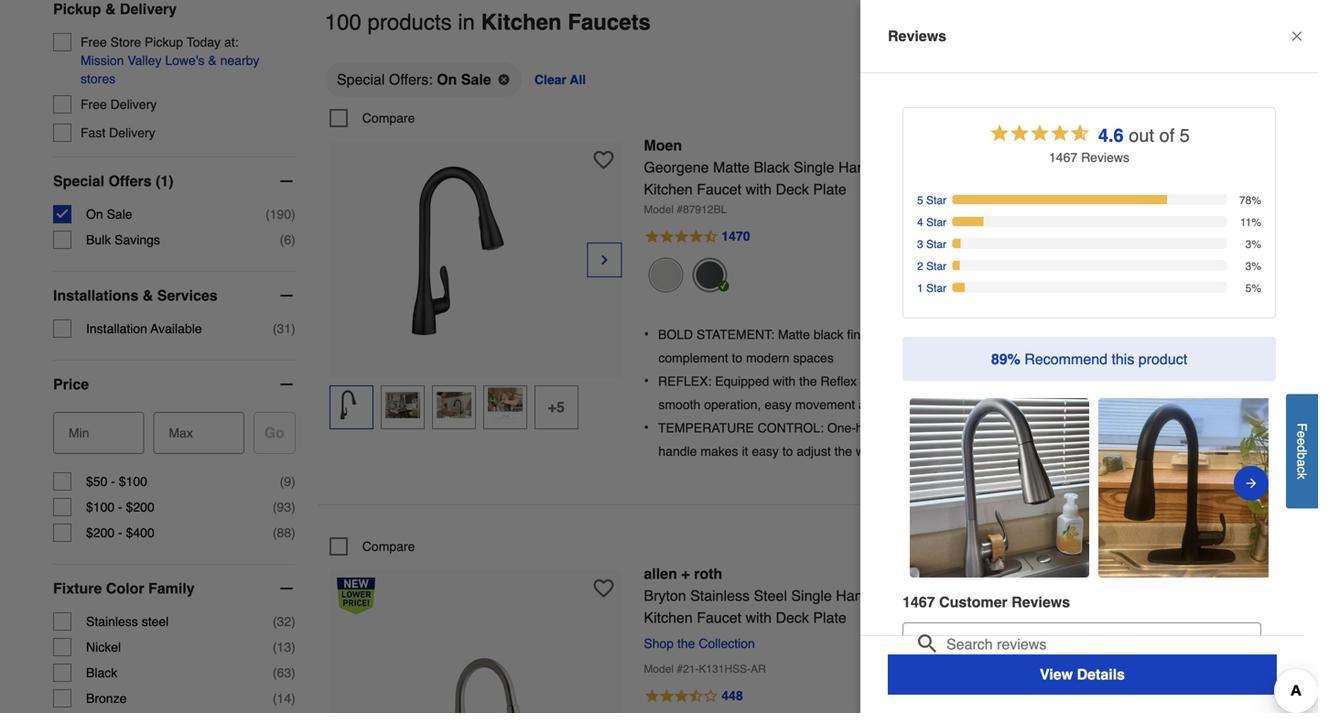 Task type: describe. For each thing, give the bounding box(es) containing it.
3 for ready within 3 hours | 7 in stock at mission valley lowe's
[[1071, 225, 1077, 238]]

- for $200
[[118, 526, 122, 540]]

delivery for free delivery
[[111, 97, 157, 112]]

1 mission valley lowe's button from the top
[[1005, 241, 1111, 259]]

fixture color family button
[[53, 565, 296, 613]]

thu,
[[1049, 289, 1071, 302]]

448 button
[[644, 686, 965, 708]]

| for 7
[[1111, 225, 1113, 238]]

free delivery
[[81, 97, 157, 112]]

statement:
[[697, 327, 775, 342]]

easy inside • temperature control: one-handle lever handle makes it easy to adjust the water
[[752, 444, 779, 459]]

1 vertical spatial stainless
[[86, 614, 138, 629]]

within for valley
[[1040, 673, 1068, 686]]

in for ready within 3 hours | 8 in stock mission valley lowe's
[[1126, 673, 1134, 686]]

all
[[570, 72, 586, 87]]

with inside allen + roth bryton stainless steel single handle pull-down kitchen faucet with deck plate
[[746, 609, 772, 626]]

single inside moen georgene matte black single handle high-arc kitchen faucet with deck plate model # 87912bl
[[794, 159, 835, 176]]

clear all button
[[533, 61, 588, 98]]

view details link
[[888, 655, 1277, 695]]

1 vertical spatial $200
[[86, 526, 115, 540]]

stock for ready within 3 hours | 8 in stock mission valley lowe's
[[1137, 673, 1165, 686]]

( for 14
[[273, 691, 277, 706]]

) for ( 9 )
[[291, 474, 296, 489]]

Stepper number input field with increment and decrement buttons number field
[[1037, 325, 1086, 374]]

at
[[1168, 225, 1177, 238]]

the inside • temperature control: one-handle lever handle makes it easy to adjust the water
[[835, 444, 853, 459]]

a
[[1295, 460, 1310, 467]]

( for 93
[[273, 500, 277, 515]]

compare for moen
[[362, 111, 415, 125]]

2 mission valley lowe's button from the top
[[1005, 688, 1111, 707]]

4.6
[[1099, 125, 1124, 146]]

within for mission
[[1040, 225, 1068, 238]]

( 14 )
[[273, 691, 296, 706]]

( for 9
[[280, 474, 284, 489]]

4.5 stars image
[[644, 226, 751, 248]]

) for ( 93 )
[[291, 500, 296, 515]]

1467 customer review s
[[903, 594, 1071, 611]]

1 vertical spatial review
[[1012, 594, 1063, 611]]

$100 - $200
[[86, 500, 155, 515]]

( for 6
[[280, 233, 284, 247]]

water
[[856, 444, 888, 459]]

3% for 2 star
[[1246, 260, 1262, 273]]

with inside • bold statement: matte black finish is the perfect complement to modern spaces • reflex: equipped with the reflex system for smooth operation, easy movement and secure docking of the pulldown/pullout spray head
[[773, 374, 796, 389]]

$ for 199
[[987, 135, 994, 150]]

pickup image for bryton stainless steel single handle pull-down kitchen faucet with deck plate
[[987, 655, 1000, 668]]

fixture color family
[[53, 580, 195, 597]]

special offers: on sale
[[337, 71, 491, 88]]

control:
[[758, 421, 824, 435]]

( for 32
[[273, 614, 277, 629]]

star for 5 star
[[927, 194, 947, 207]]

go button
[[253, 412, 296, 454]]

with inside moen georgene matte black single handle high-arc kitchen faucet with deck plate model # 87912bl
[[746, 181, 772, 198]]

ready for ready within 3 hours | 8 in stock mission valley lowe's
[[1005, 673, 1037, 686]]

and
[[859, 397, 880, 412]]

1 vertical spatial installation
[[86, 321, 147, 336]]

1467 inside 4.6 out of 5 1467 review s
[[1049, 150, 1078, 165]]

4 thumbnail image from the left
[[488, 388, 523, 423]]

| for 8
[[1111, 673, 1113, 686]]

of inside 4.6 out of 5 1467 review s
[[1160, 125, 1175, 146]]

c
[[1295, 467, 1310, 473]]

installation available
[[86, 321, 202, 336]]

0 vertical spatial available
[[1156, 178, 1212, 193]]

the up 21-
[[678, 636, 695, 651]]

view
[[1040, 666, 1073, 683]]

3% for 3 star
[[1246, 238, 1262, 251]]

plate inside moen georgene matte black single handle high-arc kitchen faucet with deck plate model # 87912bl
[[813, 181, 847, 198]]

ready for ready within 3 hours | 7 in stock at mission valley lowe's
[[1005, 225, 1037, 238]]

of inside • bold statement: matte black finish is the perfect complement to modern spaces • reflex: equipped with the reflex system for smooth operation, easy movement and secure docking of the pulldown/pullout spray head
[[707, 421, 717, 435]]

stainless steel
[[86, 614, 169, 629]]

services
[[157, 287, 218, 304]]

2 vertical spatial installation
[[1085, 626, 1153, 641]]

kitchen inside allen + roth bryton stainless steel single handle pull-down kitchen faucet with deck plate
[[644, 609, 693, 626]]

1 horizontal spatial it
[[1026, 289, 1031, 302]]

3 star
[[918, 238, 947, 251]]

valley inside "ready within 3 hours | 8 in stock mission valley lowe's"
[[1045, 691, 1074, 704]]

savings
[[115, 233, 160, 247]]

recommend
[[1025, 351, 1108, 368]]

hours for lowe's
[[1080, 673, 1108, 686]]

• bold statement: matte black finish is the perfect complement to modern spaces • reflex: equipped with the reflex system for smooth operation, easy movement and secure docking of the pulldown/pullout spray head
[[644, 325, 954, 435]]

0 horizontal spatial s
[[1063, 594, 1071, 611]]

shop
[[644, 636, 674, 651]]

2 # from the top
[[677, 663, 683, 676]]

price
[[53, 376, 89, 393]]

$50 - $100
[[86, 474, 147, 489]]

assembly image
[[987, 627, 998, 638]]

2 model from the top
[[644, 663, 674, 676]]

pull-
[[887, 587, 916, 604]]

delivery up free store pickup today at:
[[120, 1, 177, 17]]

100 products in kitchen faucets
[[325, 10, 651, 35]]

save
[[1041, 593, 1071, 608]]

special offers (1)
[[53, 173, 174, 190]]

2 star
[[918, 260, 947, 273]]

smooth
[[659, 397, 701, 412]]

) for ( 31 )
[[291, 321, 296, 336]]

lowe's inside ready within 3 hours | 7 in stock at mission valley lowe's
[[1077, 243, 1111, 256]]

to up 21
[[1089, 270, 1101, 285]]

$50
[[86, 474, 107, 489]]

bronze
[[86, 691, 127, 706]]

- for $50
[[111, 474, 115, 489]]

mission valley lowe's & nearby stores button
[[81, 51, 296, 88]]

1470 button
[[644, 226, 965, 248]]

- for $100
[[118, 500, 122, 515]]

2 thumbnail image from the left
[[385, 388, 420, 423]]

) for ( 13 )
[[291, 640, 296, 655]]

1 vertical spatial handle
[[659, 444, 697, 459]]

free delivery to 92108
[[1005, 270, 1140, 285]]

delivery for fast delivery
[[109, 126, 155, 140]]

• for •
[[644, 325, 649, 342]]

92108
[[1105, 270, 1140, 285]]

+
[[682, 565, 690, 582]]

deck inside allen + roth bryton stainless steel single handle pull-down kitchen faucet with deck plate
[[776, 609, 809, 626]]

0 horizontal spatial black
[[86, 666, 117, 680]]

free for free store pickup today at:
[[81, 35, 107, 49]]

adjust
[[797, 444, 831, 459]]

go
[[264, 424, 285, 441]]

2 • from the top
[[644, 372, 649, 389]]

price button
[[53, 361, 296, 408]]

by
[[1034, 289, 1046, 302]]

perfect
[[915, 327, 954, 342]]

) for ( 14 )
[[291, 691, 296, 706]]

sale inside list box
[[461, 71, 491, 88]]

shop the collection
[[644, 636, 755, 651]]

valley inside mission valley lowe's & nearby stores
[[128, 53, 162, 68]]

matte inside • bold statement: matte black finish is the perfect complement to modern spaces • reflex: equipped with the reflex system for smooth operation, easy movement and secure docking of the pulldown/pullout spray head
[[778, 327, 810, 342]]

$70.00
[[1075, 593, 1114, 608]]

minus image for special offers
[[277, 172, 296, 191]]

reflex
[[821, 374, 857, 389]]

6
[[284, 233, 291, 247]]

s inside 4.6 out of 5 1467 review s
[[1124, 150, 1130, 165]]

93
[[277, 500, 291, 515]]

on sale
[[86, 207, 132, 222]]

list box containing special offers:
[[325, 61, 1266, 109]]

ready within 3 hours | 7 in stock at mission valley lowe's
[[1005, 225, 1177, 256]]

system
[[861, 374, 901, 389]]

delivery for free delivery to 92108
[[1035, 270, 1085, 285]]

spaces
[[793, 351, 834, 365]]

3 for ready within 3 hours | 8 in stock mission valley lowe's
[[1071, 673, 1077, 686]]

mission inside ready within 3 hours | 7 in stock at mission valley lowe's
[[1005, 243, 1042, 256]]

1 professional from the top
[[1005, 178, 1082, 193]]

0 vertical spatial in
[[458, 10, 475, 35]]

star for 4 star
[[927, 216, 947, 229]]

( 32 )
[[273, 614, 296, 629]]

to inside • temperature control: one-handle lever handle makes it easy to adjust the water
[[783, 444, 793, 459]]

f e e d b a c k button
[[1287, 394, 1319, 509]]

i wasn't sure how this would look paired with stainless steel, but we like it image image
[[1099, 479, 1278, 497]]

) for ( 6 )
[[291, 233, 296, 247]]

3 thumbnail image from the left
[[437, 388, 471, 423]]

5 star
[[918, 194, 947, 207]]

1470
[[722, 229, 750, 243]]

to inside "add to cart" button
[[1117, 434, 1131, 451]]

fast
[[81, 126, 106, 140]]

0 horizontal spatial sale
[[107, 207, 132, 222]]

5 inside 4.6 out of 5 1467 review s
[[1180, 125, 1190, 146]]

close circle filled image
[[499, 74, 510, 85]]

mission inside "ready within 3 hours | 8 in stock mission valley lowe's"
[[1005, 691, 1042, 704]]

32
[[277, 614, 291, 629]]

steel
[[754, 587, 787, 604]]

1 horizontal spatial handle
[[856, 421, 895, 435]]

b
[[1295, 453, 1310, 460]]

high-
[[889, 159, 924, 176]]

fast delivery
[[81, 126, 155, 140]]

review inside 4.6 out of 5 1467 review s
[[1082, 150, 1124, 165]]

view details
[[1040, 666, 1125, 683]]

1 vertical spatial 1467
[[903, 594, 935, 611]]

one-
[[828, 421, 856, 435]]

minus image left "stepper number input field with increment and decrement buttons" "number field" at the right of page
[[1003, 341, 1021, 359]]

chevron right image
[[597, 251, 612, 269]]

bulk
[[86, 233, 111, 247]]

2 heart outline image from the top
[[594, 579, 614, 599]]

2 e from the top
[[1295, 438, 1310, 445]]

kitchen inside moen georgene matte black single handle high-arc kitchen faucet with deck plate model # 87912bl
[[644, 181, 693, 198]]

out
[[1129, 125, 1155, 146]]

5005565305 element
[[329, 109, 415, 127]]

the down spaces
[[799, 374, 817, 389]]

1 star
[[918, 282, 947, 295]]

fixture
[[53, 580, 102, 597]]

$ 199 .00
[[987, 131, 1058, 163]]

pickup image for georgene matte black single handle high-arc kitchen faucet with deck plate
[[987, 207, 1000, 220]]

add to cart
[[1084, 434, 1164, 451]]

on inside list box
[[437, 71, 457, 88]]

secure
[[884, 397, 922, 412]]

finish
[[847, 327, 877, 342]]

the right is
[[894, 327, 912, 342]]

get it by thu, dec 21
[[1005, 289, 1109, 302]]

chat invite button image
[[1235, 645, 1291, 701]]

0 vertical spatial installation
[[1085, 178, 1153, 193]]

clear all
[[535, 72, 586, 87]]

lowe's inside "ready within 3 hours | 8 in stock mission valley lowe's"
[[1077, 691, 1111, 704]]

0 vertical spatial kitchen
[[481, 10, 562, 35]]



Task type: locate. For each thing, give the bounding box(es) containing it.
star for 3 star
[[927, 238, 947, 251]]

1 thumbnail image from the left
[[334, 388, 369, 423]]

100
[[325, 10, 362, 35]]

3 ) from the top
[[291, 321, 296, 336]]

3 down 4
[[918, 238, 924, 251]]

1 horizontal spatial sale
[[461, 71, 491, 88]]

this
[[1112, 351, 1135, 368]]

for
[[905, 374, 920, 389]]

minus image for fixture color family
[[277, 580, 296, 598]]

& for services
[[143, 287, 153, 304]]

moen
[[644, 137, 682, 154]]

easy down pulldown/pullout
[[752, 444, 779, 459]]

review
[[1082, 150, 1124, 165], [1012, 594, 1063, 611]]

at:
[[224, 35, 239, 49]]

0 vertical spatial $
[[987, 135, 994, 150]]

bryton
[[644, 587, 686, 604]]

spot resist stainless image
[[649, 258, 683, 293]]

mission valley lowe's button down view
[[1005, 688, 1111, 707]]

0 vertical spatial handle
[[839, 159, 885, 176]]

offers
[[108, 173, 152, 190]]

free for free delivery
[[81, 97, 107, 112]]

deck
[[776, 181, 809, 198], [776, 609, 809, 626]]

# up 4.5 stars image
[[677, 203, 683, 216]]

e up d
[[1295, 431, 1310, 438]]

special inside list box
[[337, 71, 385, 88]]

1 vertical spatial within
[[1040, 673, 1068, 686]]

1 hours from the top
[[1080, 225, 1108, 238]]

$400
[[126, 526, 155, 540]]

the down operation,
[[721, 421, 739, 435]]

1 vertical spatial faucet
[[697, 609, 742, 626]]

$129.00
[[987, 593, 1034, 608]]

3 inside "ready within 3 hours | 8 in stock mission valley lowe's"
[[1071, 673, 1077, 686]]

handle up water
[[856, 421, 895, 435]]

mission inside mission valley lowe's & nearby stores
[[81, 53, 124, 68]]

customer
[[940, 594, 1008, 611]]

.00 for 59
[[1025, 563, 1043, 578]]

0 horizontal spatial it
[[742, 444, 749, 459]]

minus image up the ( 190 )
[[277, 172, 296, 191]]

easy up pulldown/pullout
[[765, 397, 792, 412]]

2 within from the top
[[1040, 673, 1068, 686]]

minus image inside the fixture color family button
[[277, 580, 296, 598]]

1 # from the top
[[677, 203, 683, 216]]

1 vertical spatial plate
[[813, 609, 847, 626]]

1 stock from the top
[[1137, 225, 1165, 238]]

actual price $59.00 element
[[987, 560, 1043, 591]]

professional installation available down $70.00
[[1005, 626, 1212, 641]]

0 horizontal spatial matte
[[713, 159, 750, 176]]

stock right 8
[[1137, 673, 1165, 686]]

matte black image
[[693, 258, 727, 293]]

it inside • temperature control: one-handle lever handle makes it easy to adjust the water
[[742, 444, 749, 459]]

5 ) from the top
[[291, 500, 296, 515]]

within inside "ready within 3 hours | 8 in stock mission valley lowe's"
[[1040, 673, 1068, 686]]

1 model from the top
[[644, 203, 674, 216]]

clear
[[535, 72, 567, 87]]

1 plate from the top
[[813, 181, 847, 198]]

compare inside 5005565305 element
[[362, 111, 415, 125]]

1 horizontal spatial of
[[1160, 125, 1175, 146]]

in right the products
[[458, 10, 475, 35]]

( for 88
[[273, 526, 277, 540]]

valley down view
[[1045, 691, 1074, 704]]

lowe's inside mission valley lowe's & nearby stores
[[165, 53, 205, 68]]

today
[[187, 35, 221, 49]]

) for ( 190 )
[[291, 207, 296, 222]]

& up store
[[105, 1, 116, 17]]

e
[[1295, 431, 1310, 438], [1295, 438, 1310, 445]]

free up get
[[1005, 270, 1032, 285]]

movement
[[796, 397, 855, 412]]

it right "makes"
[[742, 444, 749, 459]]

compare down offers:
[[362, 111, 415, 125]]

valley up free delivery to 92108
[[1045, 243, 1074, 256]]

0 horizontal spatial handle
[[659, 444, 697, 459]]

0 vertical spatial within
[[1040, 225, 1068, 238]]

dec
[[1074, 289, 1093, 302]]

( 13 )
[[273, 640, 296, 655]]

0 vertical spatial pickup image
[[987, 207, 1000, 220]]

allen + roth bryton stainless steel single handle pull-down kitchen faucet with deck plate
[[644, 565, 951, 626]]

3.5 stars image
[[644, 686, 744, 708]]

) up ( 93 ) on the left of the page
[[291, 474, 296, 489]]

5 star from the top
[[927, 282, 947, 295]]

1 vertical spatial #
[[677, 663, 683, 676]]

Search reviews text field
[[910, 623, 1255, 654]]

( 9 )
[[280, 474, 296, 489]]

star for 2 star
[[927, 260, 947, 273]]

1 professional installation available from the top
[[1005, 178, 1212, 193]]

to down pulldown/pullout
[[783, 444, 793, 459]]

star right 2
[[927, 260, 947, 273]]

ready inside ready within 3 hours | 7 in stock at mission valley lowe's
[[1005, 225, 1037, 238]]

1 vertical spatial &
[[208, 53, 217, 68]]

0 horizontal spatial of
[[707, 421, 717, 435]]

sale up bulk savings
[[107, 207, 132, 222]]

2 vertical spatial &
[[143, 287, 153, 304]]

color
[[106, 580, 144, 597]]

single up 1470 button
[[794, 159, 835, 176]]

1 vertical spatial valley
[[1045, 243, 1074, 256]]

| inside ready within 3 hours | 7 in stock at mission valley lowe's
[[1111, 225, 1113, 238]]

1 within from the top
[[1040, 225, 1068, 238]]

faucet up 87912bl
[[697, 181, 742, 198]]

2 stock from the top
[[1137, 673, 1165, 686]]

3% down 11%
[[1246, 238, 1262, 251]]

$100 down $50
[[86, 500, 115, 515]]

minus image
[[277, 172, 296, 191], [277, 287, 296, 305], [1003, 341, 1021, 359], [277, 580, 296, 598]]

2 $ from the top
[[987, 563, 994, 578]]

3% up 5%
[[1246, 260, 1262, 273]]

2 hours from the top
[[1080, 673, 1108, 686]]

2 professional installation available from the top
[[1005, 626, 1212, 641]]

mission valley lowe's button up free delivery to 92108
[[1005, 241, 1111, 259]]

2 compare from the top
[[362, 539, 415, 554]]

plate inside allen + roth bryton stainless steel single handle pull-down kitchen faucet with deck plate
[[813, 609, 847, 626]]

0 horizontal spatial $200
[[86, 526, 115, 540]]

13
[[277, 640, 291, 655]]

hours inside ready within 3 hours | 7 in stock at mission valley lowe's
[[1080, 225, 1108, 238]]

1 vertical spatial s
[[1063, 594, 1071, 611]]

1 vertical spatial special
[[53, 173, 104, 190]]

0 vertical spatial ready
[[1005, 225, 1037, 238]]

store
[[111, 35, 141, 49]]

plate up 448 button
[[813, 609, 847, 626]]

easy
[[765, 397, 792, 412], [752, 444, 779, 459]]

1 horizontal spatial s
[[1124, 150, 1130, 165]]

handle inside allen + roth bryton stainless steel single handle pull-down kitchen faucet with deck plate
[[836, 587, 883, 604]]

4 star from the top
[[927, 260, 947, 273]]

0 horizontal spatial special
[[53, 173, 104, 190]]

in inside ready within 3 hours | 7 in stock at mission valley lowe's
[[1126, 225, 1134, 238]]

0 vertical spatial review
[[1082, 150, 1124, 165]]

1 vertical spatial $100
[[86, 500, 115, 515]]

2 faucet from the top
[[697, 609, 742, 626]]

8
[[1117, 673, 1123, 686]]

single right steel
[[792, 587, 832, 604]]

offers:
[[389, 71, 433, 88]]

1 compare from the top
[[362, 111, 415, 125]]

single inside allen + roth bryton stainless steel single handle pull-down kitchen faucet with deck plate
[[792, 587, 832, 604]]

) down 32
[[291, 640, 296, 655]]

within left details
[[1040, 673, 1068, 686]]

1 vertical spatial pickup image
[[987, 655, 1000, 668]]

) down 63 on the left bottom of the page
[[291, 691, 296, 706]]

1 e from the top
[[1295, 431, 1310, 438]]

1 vertical spatial hours
[[1080, 673, 1108, 686]]

matte inside moen georgene matte black single handle high-arc kitchen faucet with deck plate model # 87912bl
[[713, 159, 750, 176]]

0 vertical spatial &
[[105, 1, 116, 17]]

pickup
[[53, 1, 101, 17], [145, 35, 183, 49], [1005, 206, 1047, 221], [1005, 654, 1047, 668]]

minus image
[[277, 375, 296, 394]]

2 professional from the top
[[1005, 626, 1082, 641]]

• left the bold
[[644, 325, 649, 342]]

handle left pull-
[[836, 587, 883, 604]]

heart outline image
[[594, 150, 614, 170], [594, 579, 614, 599]]

2 vertical spatial •
[[644, 419, 649, 436]]

1 vertical spatial -
[[118, 500, 122, 515]]

deck inside moen georgene matte black single handle high-arc kitchen faucet with deck plate model # 87912bl
[[776, 181, 809, 198]]

1 heart outline image from the top
[[594, 150, 614, 170]]

stock inside ready within 3 hours | 7 in stock at mission valley lowe's
[[1137, 225, 1165, 238]]

0 vertical spatial heart outline image
[[594, 150, 614, 170]]

&
[[105, 1, 116, 17], [208, 53, 217, 68], [143, 287, 153, 304]]

installations
[[53, 287, 139, 304]]

0 vertical spatial with
[[746, 181, 772, 198]]

professional down the $129.00 save $70.00
[[1005, 626, 1082, 641]]

( 63 )
[[273, 666, 296, 680]]

pulldown/pullout
[[742, 421, 834, 435]]

10 ) from the top
[[291, 691, 296, 706]]

lowe's down details
[[1077, 691, 1111, 704]]

$ 59 .00
[[987, 560, 1043, 591]]

3 • from the top
[[644, 419, 649, 436]]

star
[[927, 194, 947, 207], [927, 216, 947, 229], [927, 238, 947, 251], [927, 260, 947, 273], [927, 282, 947, 295]]

black inside moen georgene matte black single handle high-arc kitchen faucet with deck plate model # 87912bl
[[754, 159, 790, 176]]

0 vertical spatial 3
[[1071, 225, 1077, 238]]

1
[[918, 282, 924, 295]]

special up 5005565305 element
[[337, 71, 385, 88]]

1 vertical spatial with
[[773, 374, 796, 389]]

$ inside $ 199 .00
[[987, 135, 994, 150]]

0 vertical spatial mission
[[81, 53, 124, 68]]

black up 1470 button
[[754, 159, 790, 176]]

1 vertical spatial deck
[[776, 609, 809, 626]]

$100 up $100 - $200
[[119, 474, 147, 489]]

1 vertical spatial matte
[[778, 327, 810, 342]]

faucets
[[568, 10, 651, 35]]

) up minus image
[[291, 321, 296, 336]]

1 faucet from the top
[[697, 181, 742, 198]]

close image
[[1290, 29, 1305, 43]]

model # 21-k131hss-ar
[[644, 663, 766, 676]]

special for special offers: on sale
[[337, 71, 385, 88]]

matte up spaces
[[778, 327, 810, 342]]

# inside moen georgene matte black single handle high-arc kitchen faucet with deck plate model # 87912bl
[[677, 203, 683, 216]]

1 vertical spatial $
[[987, 563, 994, 578]]

7 ) from the top
[[291, 614, 296, 629]]

2 plate from the top
[[813, 609, 847, 626]]

star right 4
[[927, 216, 947, 229]]

ready
[[1005, 225, 1037, 238], [1005, 673, 1037, 686]]

3 left details
[[1071, 673, 1077, 686]]

stainless down roth
[[691, 587, 750, 604]]

3 inside ready within 3 hours | 7 in stock at mission valley lowe's
[[1071, 225, 1077, 238]]

| inside "ready within 3 hours | 8 in stock mission valley lowe's"
[[1111, 673, 1113, 686]]

product
[[1139, 351, 1188, 368]]

( for 31
[[273, 321, 277, 336]]

hours inside "ready within 3 hours | 8 in stock mission valley lowe's"
[[1080, 673, 1108, 686]]

0 vertical spatial #
[[677, 203, 683, 216]]

0 vertical spatial faucet
[[697, 181, 742, 198]]

sale
[[461, 71, 491, 88], [107, 207, 132, 222]]

2 vertical spatial available
[[1156, 626, 1212, 641]]

thumbnail image
[[334, 388, 369, 423], [385, 388, 420, 423], [437, 388, 471, 423], [488, 388, 523, 423]]

0 vertical spatial s
[[1124, 150, 1130, 165]]

3 star from the top
[[927, 238, 947, 251]]

1 vertical spatial single
[[792, 587, 832, 604]]

professional
[[1005, 178, 1082, 193], [1005, 626, 1082, 641]]

) up ( 14 ) at the left
[[291, 666, 296, 680]]

0 vertical spatial |
[[1111, 225, 1113, 238]]

pickup image
[[987, 207, 1000, 220], [987, 655, 1000, 668]]

stock for ready within 3 hours | 7 in stock at mission valley lowe's
[[1137, 225, 1165, 238]]

hours left the "7"
[[1080, 225, 1108, 238]]

pickup image down assembly image
[[987, 655, 1000, 668]]

free left store
[[81, 35, 107, 49]]

min
[[69, 426, 89, 441]]

in inside "ready within 3 hours | 8 in stock mission valley lowe's"
[[1126, 673, 1134, 686]]

1 vertical spatial sale
[[107, 207, 132, 222]]

within inside ready within 3 hours | 7 in stock at mission valley lowe's
[[1040, 225, 1068, 238]]

1467 left customer
[[903, 594, 935, 611]]

0 vertical spatial professional
[[1005, 178, 1082, 193]]

) for ( 32 )
[[291, 614, 296, 629]]

• for water
[[644, 419, 649, 436]]

was price $129.00 element
[[987, 589, 1041, 608]]

& up installation available
[[143, 287, 153, 304]]

) for ( 63 )
[[291, 666, 296, 680]]

1 vertical spatial handle
[[836, 587, 883, 604]]

s down out
[[1124, 150, 1130, 165]]

it left by
[[1026, 289, 1031, 302]]

1 vertical spatial it
[[742, 444, 749, 459]]

& down today
[[208, 53, 217, 68]]

) down '( 9 )'
[[291, 500, 296, 515]]

2 vertical spatial lowe's
[[1077, 691, 1111, 704]]

e up b
[[1295, 438, 1310, 445]]

0 vertical spatial $100
[[119, 474, 147, 489]]

3
[[1071, 225, 1077, 238], [918, 238, 924, 251], [1071, 673, 1077, 686]]

.00 inside $ 199 .00
[[1040, 135, 1058, 150]]

of
[[1160, 125, 1175, 146], [707, 421, 717, 435]]

2 horizontal spatial &
[[208, 53, 217, 68]]

0 vertical spatial mission valley lowe's button
[[1005, 241, 1111, 259]]

cart
[[1135, 434, 1164, 451]]

1 horizontal spatial special
[[337, 71, 385, 88]]

plus image
[[1102, 341, 1120, 359]]

star for 1 star
[[927, 282, 947, 295]]

( 6 )
[[280, 233, 296, 247]]

1 vertical spatial available
[[151, 321, 202, 336]]

0 vertical spatial hours
[[1080, 225, 1108, 238]]

special up on sale
[[53, 173, 104, 190]]

model inside moen georgene matte black single handle high-arc kitchen faucet with deck plate model # 87912bl
[[644, 203, 674, 216]]

$200
[[126, 500, 155, 515], [86, 526, 115, 540]]

.00 for 199
[[1040, 135, 1058, 150]]

installation down 4.6 out of 5 1467 review s
[[1085, 178, 1153, 193]]

2 star from the top
[[927, 216, 947, 229]]

hours left 8
[[1080, 673, 1108, 686]]

+5 button
[[535, 385, 579, 429]]

is
[[881, 327, 890, 342]]

down
[[916, 587, 951, 604]]

0 vertical spatial black
[[754, 159, 790, 176]]

stock inside "ready within 3 hours | 8 in stock mission valley lowe's"
[[1137, 673, 1165, 686]]

) down ( 93 ) on the left of the page
[[291, 526, 296, 540]]

handle down docking
[[659, 444, 697, 459]]

actual price $199.00 element
[[987, 131, 1058, 163]]

faucet inside allen + roth bryton stainless steel single handle pull-down kitchen faucet with deck plate
[[697, 609, 742, 626]]

448
[[722, 688, 743, 703]]

89 % recommend this product
[[992, 351, 1188, 368]]

1 vertical spatial mission
[[1005, 243, 1042, 256]]

spray
[[838, 421, 869, 435]]

lowe's up free delivery to 92108
[[1077, 243, 1111, 256]]

stock left at on the right of page
[[1137, 225, 1165, 238]]

#
[[677, 203, 683, 216], [677, 663, 683, 676]]

$100
[[119, 474, 147, 489], [86, 500, 115, 515]]

1 vertical spatial heart outline image
[[594, 579, 614, 599]]

0 vertical spatial .00
[[1040, 135, 1058, 150]]

$ for 59
[[987, 563, 994, 578]]

2 vertical spatial valley
[[1045, 691, 1074, 704]]

mission
[[81, 53, 124, 68], [1005, 243, 1042, 256], [1005, 691, 1042, 704]]

.00 left 4.6
[[1040, 135, 1058, 150]]

2 ) from the top
[[291, 233, 296, 247]]

mission down view
[[1005, 691, 1042, 704]]

) down 190
[[291, 233, 296, 247]]

2 ready from the top
[[1005, 673, 1037, 686]]

63
[[277, 666, 291, 680]]

0 vertical spatial sale
[[461, 71, 491, 88]]

model down georgene
[[644, 203, 674, 216]]

star right 1 on the right
[[927, 282, 947, 295]]

0 horizontal spatial on
[[86, 207, 103, 222]]

black
[[814, 327, 844, 342]]

& for delivery
[[105, 1, 116, 17]]

1 ready from the top
[[1005, 225, 1037, 238]]

0 vertical spatial handle
[[856, 421, 895, 435]]

- up $200 - $400
[[118, 500, 122, 515]]

mission up get
[[1005, 243, 1042, 256]]

190
[[270, 207, 291, 222]]

stainless inside allen + roth bryton stainless steel single handle pull-down kitchen faucet with deck plate
[[691, 587, 750, 604]]

kitchen down the bryton on the bottom of the page
[[644, 609, 693, 626]]

ready inside "ready within 3 hours | 8 in stock mission valley lowe's"
[[1005, 673, 1037, 686]]

to down statement:
[[732, 351, 743, 365]]

0 vertical spatial special
[[337, 71, 385, 88]]

valley inside ready within 3 hours | 7 in stock at mission valley lowe's
[[1045, 243, 1074, 256]]

( for 13
[[273, 640, 277, 655]]

ready up get
[[1005, 225, 1037, 238]]

6 ) from the top
[[291, 526, 296, 540]]

|
[[1111, 225, 1113, 238], [1111, 673, 1113, 686]]

to right add
[[1117, 434, 1131, 451]]

1 horizontal spatial $100
[[119, 474, 147, 489]]

minus image for installations & services
[[277, 287, 296, 305]]

2 deck from the top
[[776, 609, 809, 626]]

star up the 4 star
[[927, 194, 947, 207]]

0 horizontal spatial stainless
[[86, 614, 138, 629]]

| left the "7"
[[1111, 225, 1113, 238]]

kitchen up close circle filled icon at the left of page
[[481, 10, 562, 35]]

minus image up ( 31 )
[[277, 287, 296, 305]]

1 horizontal spatial 5
[[1180, 125, 1190, 146]]

arrow right image
[[1244, 472, 1259, 494]]

8 ) from the top
[[291, 640, 296, 655]]

4 ) from the top
[[291, 474, 296, 489]]

) for ( 88 )
[[291, 526, 296, 540]]

delivery
[[120, 1, 177, 17], [111, 97, 157, 112], [109, 126, 155, 140], [1035, 270, 1085, 285]]

lever
[[898, 421, 926, 435]]

0 vertical spatial compare
[[362, 111, 415, 125]]

1 vertical spatial professional installation available
[[1005, 626, 1212, 641]]

1 star from the top
[[927, 194, 947, 207]]

.00 inside $ 59 .00
[[1025, 563, 1043, 578]]

2
[[918, 260, 924, 273]]

$
[[987, 135, 994, 150], [987, 563, 994, 578]]

2 vertical spatial -
[[118, 526, 122, 540]]

0 vertical spatial 3%
[[1246, 238, 1262, 251]]

faucet inside moen georgene matte black single handle high-arc kitchen faucet with deck plate model # 87912bl
[[697, 181, 742, 198]]

the down one-
[[835, 444, 853, 459]]

in for ready within 3 hours | 7 in stock at mission valley lowe's
[[1126, 225, 1134, 238]]

.00 up "was price $129.00" element
[[1025, 563, 1043, 578]]

family
[[148, 580, 195, 597]]

roth
[[694, 565, 723, 582]]

model down shop
[[644, 663, 674, 676]]

1 vertical spatial in
[[1126, 225, 1134, 238]]

4 star
[[918, 216, 947, 229]]

2 vertical spatial with
[[746, 609, 772, 626]]

plate
[[813, 181, 847, 198], [813, 609, 847, 626]]

1 vertical spatial |
[[1111, 673, 1113, 686]]

( for 190
[[266, 207, 270, 222]]

(
[[266, 207, 270, 222], [280, 233, 284, 247], [273, 321, 277, 336], [280, 474, 284, 489], [273, 500, 277, 515], [273, 526, 277, 540], [273, 614, 277, 629], [273, 640, 277, 655], [273, 666, 277, 680], [273, 691, 277, 706]]

equipped
[[715, 374, 770, 389]]

easy inside • bold statement: matte black finish is the perfect complement to modern spaces • reflex: equipped with the reflex system for smooth operation, easy movement and secure docking of the pulldown/pullout spray head
[[765, 397, 792, 412]]

1 ) from the top
[[291, 207, 296, 222]]

1 deck from the top
[[776, 181, 809, 198]]

1 vertical spatial .00
[[1025, 563, 1043, 578]]

list box
[[325, 61, 1266, 109]]

d
[[1295, 445, 1310, 453]]

1 $ from the top
[[987, 135, 994, 150]]

minus image inside installations & services button
[[277, 287, 296, 305]]

1 vertical spatial easy
[[752, 444, 779, 459]]

special for special offers (1)
[[53, 173, 104, 190]]

0 vertical spatial $200
[[126, 500, 155, 515]]

hours for valley
[[1080, 225, 1108, 238]]

4
[[918, 216, 924, 229]]

1 horizontal spatial $200
[[126, 500, 155, 515]]

89
[[992, 351, 1008, 368]]

1 vertical spatial 3
[[918, 238, 924, 251]]

( for 63
[[273, 666, 277, 680]]

• left reflex:
[[644, 372, 649, 389]]

1 horizontal spatial matte
[[778, 327, 810, 342]]

9 ) from the top
[[291, 666, 296, 680]]

valley
[[128, 53, 162, 68], [1045, 243, 1074, 256], [1045, 691, 1074, 704]]

deck down steel
[[776, 609, 809, 626]]

0 horizontal spatial 5
[[918, 194, 924, 207]]

$200 up $400
[[126, 500, 155, 515]]

heart outline image left moen
[[594, 150, 614, 170]]

star down the 4 star
[[927, 238, 947, 251]]

0 vertical spatial •
[[644, 325, 649, 342]]

2 | from the top
[[1111, 673, 1113, 686]]

2 pickup image from the top
[[987, 655, 1000, 668]]

1 3% from the top
[[1246, 238, 1262, 251]]

f e e d b a c k
[[1295, 423, 1310, 480]]

78%
[[1240, 194, 1262, 207]]

reflex:
[[658, 374, 712, 389]]

• inside • temperature control: one-handle lever handle makes it easy to adjust the water
[[644, 419, 649, 436]]

installation down $70.00
[[1085, 626, 1153, 641]]

0 vertical spatial plate
[[813, 181, 847, 198]]

qty.
[[1052, 379, 1071, 392]]

uploaded image image
[[910, 479, 1090, 497]]

2 vertical spatial free
[[1005, 270, 1032, 285]]

with down the modern
[[773, 374, 796, 389]]

& inside mission valley lowe's & nearby stores
[[208, 53, 217, 68]]

- left $400
[[118, 526, 122, 540]]

1 pickup image from the top
[[987, 207, 1000, 220]]

2 vertical spatial 3
[[1071, 673, 1077, 686]]

new lower price image
[[337, 578, 375, 615]]

) up "( 13 )"
[[291, 614, 296, 629]]

2 3% from the top
[[1246, 260, 1262, 273]]

5 up 4
[[918, 194, 924, 207]]

kitchen
[[481, 10, 562, 35], [644, 181, 693, 198], [644, 609, 693, 626]]

max
[[169, 426, 193, 441]]

1002979846 element
[[329, 537, 415, 556]]

matte up 87912bl
[[713, 159, 750, 176]]

compare inside 1002979846 element
[[362, 539, 415, 554]]

0 vertical spatial it
[[1026, 289, 1031, 302]]

1 vertical spatial 3%
[[1246, 260, 1262, 273]]

0 vertical spatial free
[[81, 35, 107, 49]]

1 | from the top
[[1111, 225, 1113, 238]]

delivery up the fast delivery
[[111, 97, 157, 112]]

$ inside $ 59 .00
[[987, 563, 994, 578]]

arc
[[924, 159, 945, 176]]

1 • from the top
[[644, 325, 649, 342]]

heart outline image left allen
[[594, 579, 614, 599]]

3%
[[1246, 238, 1262, 251], [1246, 260, 1262, 273]]

0 horizontal spatial 1467
[[903, 594, 935, 611]]

bold
[[658, 327, 693, 342]]

21-
[[683, 663, 699, 676]]

1 vertical spatial lowe's
[[1077, 243, 1111, 256]]

1 horizontal spatial stainless
[[691, 587, 750, 604]]

handle inside moen georgene matte black single handle high-arc kitchen faucet with deck plate model # 87912bl
[[839, 159, 885, 176]]

truck filled image
[[987, 271, 1000, 284]]

0 vertical spatial on
[[437, 71, 457, 88]]

sale left close circle filled icon at the left of page
[[461, 71, 491, 88]]

to inside • bold statement: matte black finish is the perfect complement to modern spaces • reflex: equipped with the reflex system for smooth operation, easy movement and secure docking of the pulldown/pullout spray head
[[732, 351, 743, 365]]

free down stores
[[81, 97, 107, 112]]

0 vertical spatial model
[[644, 203, 674, 216]]

compare for allen + roth
[[362, 539, 415, 554]]

• left docking
[[644, 419, 649, 436]]



Task type: vqa. For each thing, say whether or not it's contained in the screenshot.
Thu, on the top of the page
yes



